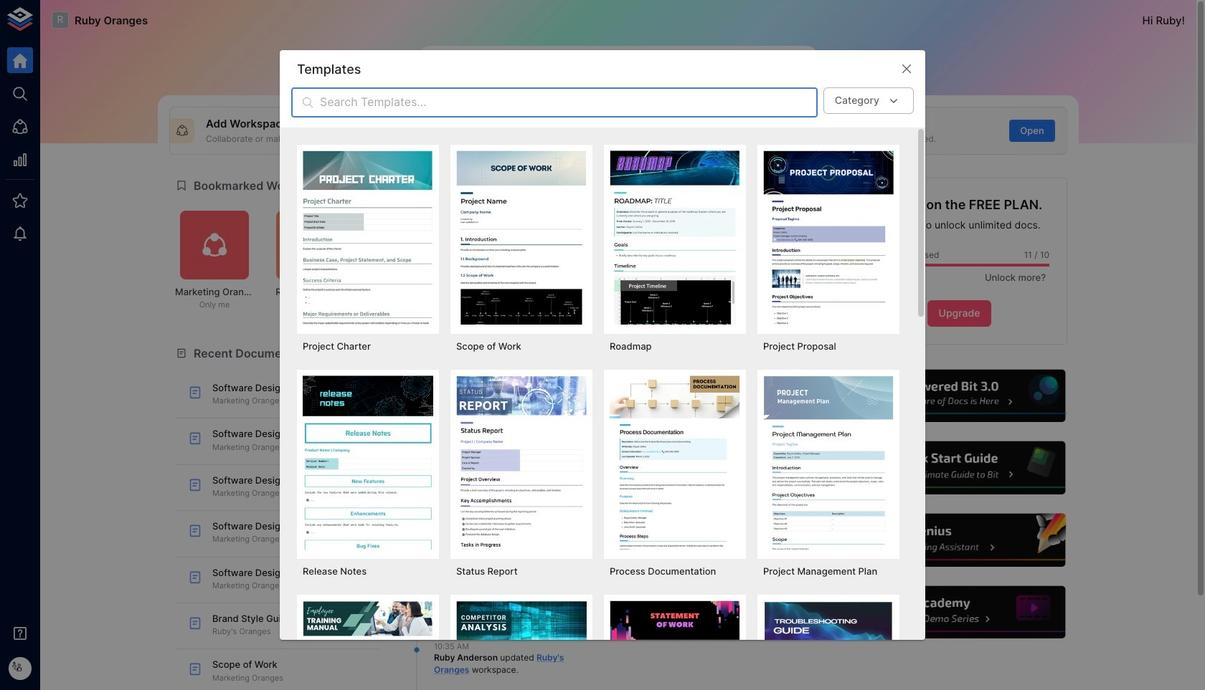 Task type: vqa. For each thing, say whether or not it's contained in the screenshot.
Process Documentation image
yes



Task type: describe. For each thing, give the bounding box(es) containing it.
roadmap image
[[610, 151, 740, 325]]

2 help image from the top
[[852, 440, 1068, 497]]

process documentation image
[[610, 376, 740, 550]]

project management plan image
[[763, 376, 894, 550]]

scope of work image
[[456, 151, 587, 325]]

project proposal image
[[763, 151, 894, 325]]

statement of work image
[[610, 601, 740, 691]]

troubleshooting guide image
[[763, 601, 894, 691]]

release notes image
[[303, 376, 433, 550]]



Task type: locate. For each thing, give the bounding box(es) containing it.
dialog
[[280, 50, 925, 691]]

project charter image
[[303, 151, 433, 325]]

competitor research report image
[[456, 601, 587, 691]]

1 help image from the top
[[852, 368, 1068, 425]]

3 help image from the top
[[852, 512, 1068, 569]]

help image
[[852, 368, 1068, 425], [852, 440, 1068, 497], [852, 512, 1068, 569], [852, 585, 1068, 642]]

employee training manual image
[[303, 601, 433, 691]]

4 help image from the top
[[852, 585, 1068, 642]]

Search Templates... text field
[[320, 88, 818, 118]]

status report image
[[456, 376, 587, 550]]



